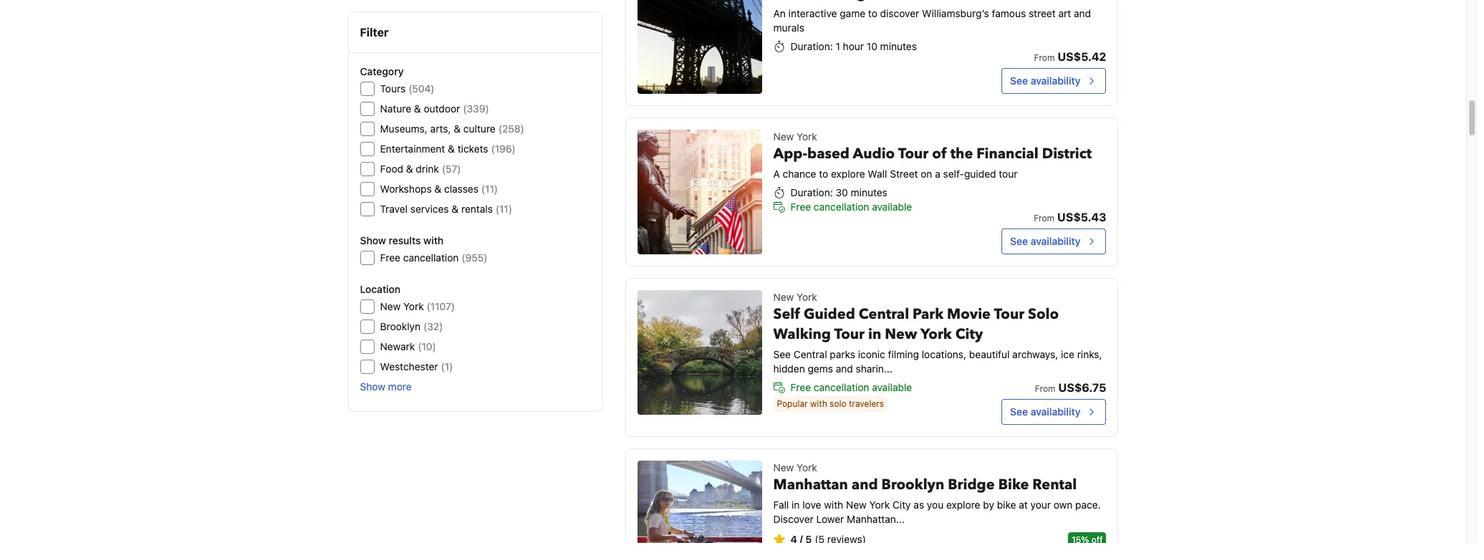 Task type: describe. For each thing, give the bounding box(es) containing it.
game
[[840, 7, 866, 19]]

bike
[[997, 499, 1016, 511]]

show results with
[[360, 234, 444, 246]]

own
[[1054, 499, 1073, 511]]

walking
[[773, 325, 831, 344]]

archways,
[[1012, 348, 1058, 360]]

new up manhattan...
[[846, 499, 867, 511]]

tours
[[380, 82, 406, 95]]

the
[[950, 144, 973, 163]]

(339)
[[463, 102, 489, 115]]

discover
[[880, 7, 919, 19]]

30
[[836, 186, 848, 198]]

workshops
[[380, 183, 432, 195]]

you
[[927, 499, 944, 511]]

brooklyn (32)
[[380, 320, 443, 332]]

& down 'classes'
[[452, 203, 459, 215]]

with inside 'new york manhattan and brooklyn bridge bike rental fall in love with new york city as you explore by bike at your own pace. discover lower manhattan...'
[[824, 499, 843, 511]]

parks
[[830, 348, 855, 360]]

from for self guided central park movie tour solo walking tour in new york city
[[1035, 383, 1056, 394]]

results
[[389, 234, 421, 246]]

services
[[410, 203, 449, 215]]

as
[[914, 499, 924, 511]]

audio
[[853, 144, 895, 163]]

tour inside new york app-based audio tour of the financial district a chance to explore wall street on a self-guided tour
[[898, 144, 929, 163]]

famous
[[992, 7, 1026, 19]]

beautiful
[[969, 348, 1010, 360]]

park
[[913, 304, 944, 324]]

tickets
[[458, 143, 488, 155]]

1 availability from the top
[[1031, 75, 1081, 87]]

and inside an interactive game to discover williamsburg's famous street art and murals
[[1074, 7, 1091, 19]]

new for manhattan
[[773, 461, 794, 474]]

app-
[[773, 144, 807, 163]]

lower
[[816, 513, 844, 525]]

duration: 1 hour 10 minutes
[[791, 40, 917, 52]]

a
[[773, 168, 780, 180]]

1 vertical spatial tour
[[994, 304, 1025, 324]]

york up manhattan...
[[869, 499, 890, 511]]

an interactive game to discover williamsburg's famous street art and murals
[[773, 7, 1091, 34]]

0 vertical spatial minutes
[[880, 40, 917, 52]]

bridge
[[948, 475, 995, 494]]

10
[[867, 40, 878, 52]]

guided
[[804, 304, 855, 324]]

popular with solo travelers
[[777, 398, 884, 409]]

see for self guided central park movie tour solo walking tour in new york city
[[1010, 406, 1028, 418]]

1 vertical spatial free
[[380, 251, 401, 264]]

ice
[[1061, 348, 1075, 360]]

1 vertical spatial with
[[810, 398, 827, 409]]

hidden
[[773, 363, 805, 375]]

show for show more
[[360, 380, 385, 393]]

1 vertical spatial (11)
[[496, 203, 512, 215]]

district
[[1042, 144, 1092, 163]]

williamsburg's
[[922, 7, 989, 19]]

by
[[983, 499, 994, 511]]

availability for solo
[[1031, 406, 1081, 418]]

2 vertical spatial tour
[[834, 325, 865, 344]]

discover
[[773, 513, 814, 525]]

at
[[1019, 499, 1028, 511]]

and inside new york self guided central park movie tour solo walking tour in new york city see central parks iconic filming locations, beautiful archways, ice rinks, hidden gems and sharin...
[[836, 363, 853, 375]]

new york self guided central park movie tour solo walking tour in new york city see central parks iconic filming locations, beautiful archways, ice rinks, hidden gems and sharin...
[[773, 291, 1102, 375]]

duration: for duration: 30 minutes
[[791, 186, 833, 198]]

see for an interactive game to discover williamsburg's famous street art and murals
[[1010, 75, 1028, 87]]

duration: 30 minutes
[[791, 186, 888, 198]]

manhattan
[[773, 475, 848, 494]]

travelers
[[849, 398, 884, 409]]

new up filming
[[885, 325, 917, 344]]

1 vertical spatial minutes
[[851, 186, 888, 198]]

0 vertical spatial with
[[424, 234, 444, 246]]

0 vertical spatial brooklyn
[[380, 320, 421, 332]]

in inside 'new york manhattan and brooklyn bridge bike rental fall in love with new york city as you explore by bike at your own pace. discover lower manhattan...'
[[792, 499, 800, 511]]

rentals
[[461, 203, 493, 215]]

guided
[[964, 168, 996, 180]]

& for outdoor
[[414, 102, 421, 115]]

fall
[[773, 499, 789, 511]]

location
[[360, 283, 401, 295]]

duration: for duration: 1 hour 10 minutes
[[791, 40, 833, 52]]

see availability for solo
[[1010, 406, 1081, 418]]

(196)
[[491, 143, 516, 155]]

(57)
[[442, 163, 461, 175]]

arts,
[[430, 123, 451, 135]]

travel
[[380, 203, 408, 215]]

a
[[935, 168, 941, 180]]

brooklyn inside 'new york manhattan and brooklyn bridge bike rental fall in love with new york city as you explore by bike at your own pace. discover lower manhattan...'
[[882, 475, 944, 494]]

(258)
[[498, 123, 524, 135]]

0 vertical spatial cancellation
[[814, 201, 869, 213]]

museums, arts, & culture (258)
[[380, 123, 524, 135]]

wall
[[868, 168, 887, 180]]

bike
[[998, 475, 1029, 494]]

new york manhattan and brooklyn bridge bike rental fall in love with new york city as you explore by bike at your own pace. discover lower manhattan...
[[773, 461, 1101, 525]]

self-
[[943, 168, 964, 180]]

entertainment & tickets (196)
[[380, 143, 516, 155]]

entertainment
[[380, 143, 445, 155]]

& for drink
[[406, 163, 413, 175]]

from us$5.42
[[1034, 50, 1107, 63]]

0 vertical spatial (11)
[[481, 183, 498, 195]]

travel services & rentals (11)
[[380, 203, 512, 215]]

art
[[1059, 7, 1071, 19]]

outdoor
[[424, 102, 460, 115]]

tour
[[999, 168, 1018, 180]]

self
[[773, 304, 800, 324]]

0 vertical spatial free
[[791, 201, 811, 213]]

1 free cancellation available from the top
[[791, 201, 912, 213]]



Task type: locate. For each thing, give the bounding box(es) containing it.
duration:
[[791, 40, 833, 52], [791, 186, 833, 198]]

see inside new york self guided central park movie tour solo walking tour in new york city see central parks iconic filming locations, beautiful archways, ice rinks, hidden gems and sharin...
[[773, 348, 791, 360]]

1 horizontal spatial city
[[956, 325, 983, 344]]

2 duration: from the top
[[791, 186, 833, 198]]

free cancellation available down 30
[[791, 201, 912, 213]]

available
[[872, 201, 912, 213], [872, 381, 912, 393]]

museums,
[[380, 123, 428, 135]]

york up self
[[797, 291, 817, 303]]

see availability down from us$5.42
[[1010, 75, 1081, 87]]

to inside new york app-based audio tour of the financial district a chance to explore wall street on a self-guided tour
[[819, 168, 828, 180]]

2 vertical spatial with
[[824, 499, 843, 511]]

york for self
[[797, 291, 817, 303]]

availability down from us$5.42
[[1031, 75, 1081, 87]]

cancellation down 30
[[814, 201, 869, 213]]

available down sharin...
[[872, 381, 912, 393]]

&
[[414, 102, 421, 115], [454, 123, 461, 135], [448, 143, 455, 155], [406, 163, 413, 175], [434, 183, 442, 195], [452, 203, 459, 215]]

newark
[[380, 340, 415, 352]]

new for (1107)
[[380, 300, 401, 312]]

from inside from us$5.42
[[1034, 52, 1055, 63]]

1 vertical spatial available
[[872, 381, 912, 393]]

1 show from the top
[[360, 234, 386, 246]]

0 horizontal spatial to
[[819, 168, 828, 180]]

from left us$5.43
[[1034, 213, 1055, 224]]

free cancellation available up solo
[[791, 381, 912, 393]]

new up app-
[[773, 130, 794, 143]]

& left the drink
[[406, 163, 413, 175]]

city left as
[[893, 499, 911, 511]]

westchester
[[380, 360, 438, 373]]

york up manhattan
[[797, 461, 817, 474]]

tours (504)
[[380, 82, 435, 95]]

(10)
[[418, 340, 436, 352]]

1 horizontal spatial explore
[[946, 499, 980, 511]]

of
[[932, 144, 947, 163]]

& up (57)
[[448, 143, 455, 155]]

1 vertical spatial in
[[792, 499, 800, 511]]

more
[[388, 380, 412, 393]]

rinks,
[[1077, 348, 1102, 360]]

see for app-based audio tour of the financial district
[[1010, 235, 1028, 247]]

2 vertical spatial availability
[[1031, 406, 1081, 418]]

nature & outdoor (339)
[[380, 102, 489, 115]]

to down based
[[819, 168, 828, 180]]

free
[[791, 201, 811, 213], [380, 251, 401, 264], [791, 381, 811, 393]]

minutes right 10
[[880, 40, 917, 52]]

(1107)
[[427, 300, 455, 312]]

2 see availability from the top
[[1010, 235, 1081, 247]]

show left more
[[360, 380, 385, 393]]

0 horizontal spatial tour
[[834, 325, 865, 344]]

popular
[[777, 398, 808, 409]]

financial
[[977, 144, 1039, 163]]

solo
[[830, 398, 847, 409]]

& right the arts,
[[454, 123, 461, 135]]

new up self
[[773, 291, 794, 303]]

see down famous
[[1010, 75, 1028, 87]]

new down "location"
[[380, 300, 401, 312]]

duration: left 1
[[791, 40, 833, 52]]

culture
[[463, 123, 496, 135]]

murals
[[773, 21, 805, 34]]

1 see availability from the top
[[1010, 75, 1081, 87]]

classes
[[444, 183, 479, 195]]

from left us$5.42
[[1034, 52, 1055, 63]]

(504)
[[409, 82, 435, 95]]

1 vertical spatial show
[[360, 380, 385, 393]]

& for classes
[[434, 183, 442, 195]]

0 vertical spatial to
[[868, 7, 878, 19]]

availability down from us$6.75 at right bottom
[[1031, 406, 1081, 418]]

(1)
[[441, 360, 453, 373]]

new for app-
[[773, 130, 794, 143]]

& up the travel services & rentals (11)
[[434, 183, 442, 195]]

1 horizontal spatial brooklyn
[[882, 475, 944, 494]]

0 vertical spatial and
[[1074, 7, 1091, 19]]

0 vertical spatial free cancellation available
[[791, 201, 912, 213]]

brooklyn up as
[[882, 475, 944, 494]]

new for self
[[773, 291, 794, 303]]

us$5.43
[[1057, 211, 1107, 224]]

tour up "street"
[[898, 144, 929, 163]]

show
[[360, 234, 386, 246], [360, 380, 385, 393]]

0 horizontal spatial explore
[[831, 168, 865, 180]]

explore inside 'new york manhattan and brooklyn bridge bike rental fall in love with new york city as you explore by bike at your own pace. discover lower manhattan...'
[[946, 499, 980, 511]]

city for bridge
[[893, 499, 911, 511]]

to inside an interactive game to discover williamsburg's famous street art and murals
[[868, 7, 878, 19]]

from down archways,
[[1035, 383, 1056, 394]]

2 vertical spatial from
[[1035, 383, 1056, 394]]

1 horizontal spatial central
[[859, 304, 909, 324]]

0 vertical spatial central
[[859, 304, 909, 324]]

street
[[890, 168, 918, 180]]

1 vertical spatial from
[[1034, 213, 1055, 224]]

2 vertical spatial free
[[791, 381, 811, 393]]

availability for financial
[[1031, 235, 1081, 247]]

sharin...
[[856, 363, 893, 375]]

solo
[[1028, 304, 1059, 324]]

and right art
[[1074, 7, 1091, 19]]

york for manhattan
[[797, 461, 817, 474]]

show more button
[[360, 380, 412, 394]]

1 vertical spatial to
[[819, 168, 828, 180]]

1 vertical spatial brooklyn
[[882, 475, 944, 494]]

1 vertical spatial cancellation
[[403, 251, 459, 264]]

availability down from us$5.43
[[1031, 235, 1081, 247]]

1 vertical spatial see availability
[[1010, 235, 1081, 247]]

0 vertical spatial see availability
[[1010, 75, 1081, 87]]

explore
[[831, 168, 865, 180], [946, 499, 980, 511]]

see availability down from us$5.43
[[1010, 235, 1081, 247]]

free down chance
[[791, 201, 811, 213]]

food
[[380, 163, 403, 175]]

drink
[[416, 163, 439, 175]]

from
[[1034, 52, 1055, 63], [1034, 213, 1055, 224], [1035, 383, 1056, 394]]

0 vertical spatial availability
[[1031, 75, 1081, 87]]

to
[[868, 7, 878, 19], [819, 168, 828, 180]]

explore inside new york app-based audio tour of the financial district a chance to explore wall street on a self-guided tour
[[831, 168, 865, 180]]

newark (10)
[[380, 340, 436, 352]]

show for show results with
[[360, 234, 386, 246]]

nature
[[380, 102, 411, 115]]

3 see availability from the top
[[1010, 406, 1081, 418]]

0 vertical spatial duration:
[[791, 40, 833, 52]]

filming
[[888, 348, 919, 360]]

york up brooklyn (32)
[[403, 300, 424, 312]]

0 vertical spatial in
[[868, 325, 881, 344]]

0 vertical spatial city
[[956, 325, 983, 344]]

1 horizontal spatial to
[[868, 7, 878, 19]]

cancellation up solo
[[814, 381, 869, 393]]

food & drink (57)
[[380, 163, 461, 175]]

city for park
[[956, 325, 983, 344]]

york for app-
[[797, 130, 817, 143]]

in up 'iconic'
[[868, 325, 881, 344]]

on
[[921, 168, 932, 180]]

0 vertical spatial from
[[1034, 52, 1055, 63]]

& down (504)
[[414, 102, 421, 115]]

1 vertical spatial explore
[[946, 499, 980, 511]]

central up gems
[[794, 348, 827, 360]]

see availability down from us$6.75 at right bottom
[[1010, 406, 1081, 418]]

hour
[[843, 40, 864, 52]]

0 horizontal spatial in
[[792, 499, 800, 511]]

interactive
[[789, 7, 837, 19]]

1 vertical spatial city
[[893, 499, 911, 511]]

with up lower
[[824, 499, 843, 511]]

self guided central park movie tour solo walking tour in new york city image
[[637, 290, 762, 415]]

1 horizontal spatial in
[[868, 325, 881, 344]]

0 vertical spatial explore
[[831, 168, 865, 180]]

cancellation down results
[[403, 251, 459, 264]]

explore up 30
[[831, 168, 865, 180]]

city down movie
[[956, 325, 983, 344]]

free cancellation (955)
[[380, 251, 488, 264]]

show inside show more button
[[360, 380, 385, 393]]

1 vertical spatial and
[[836, 363, 853, 375]]

new york app-based audio tour of the financial district a chance to explore wall street on a self-guided tour
[[773, 130, 1092, 180]]

street
[[1029, 7, 1056, 19]]

1 vertical spatial availability
[[1031, 235, 1081, 247]]

2 available from the top
[[872, 381, 912, 393]]

to right "game"
[[868, 7, 878, 19]]

0 vertical spatial available
[[872, 201, 912, 213]]

manhattan...
[[847, 513, 905, 525]]

1 vertical spatial duration:
[[791, 186, 833, 198]]

york for (1107)
[[403, 300, 424, 312]]

2 show from the top
[[360, 380, 385, 393]]

locations,
[[922, 348, 967, 360]]

2 vertical spatial cancellation
[[814, 381, 869, 393]]

westchester (1)
[[380, 360, 453, 373]]

an
[[773, 7, 786, 19]]

2 vertical spatial see availability
[[1010, 406, 1081, 418]]

0 horizontal spatial central
[[794, 348, 827, 360]]

see availability for financial
[[1010, 235, 1081, 247]]

1 horizontal spatial tour
[[898, 144, 929, 163]]

rental
[[1033, 475, 1077, 494]]

free down "show results with"
[[380, 251, 401, 264]]

york inside new york app-based audio tour of the financial district a chance to explore wall street on a self-guided tour
[[797, 130, 817, 143]]

pace.
[[1075, 499, 1101, 511]]

from inside from us$5.43
[[1034, 213, 1055, 224]]

3 availability from the top
[[1031, 406, 1081, 418]]

0 horizontal spatial city
[[893, 499, 911, 511]]

city inside new york self guided central park movie tour solo walking tour in new york city see central parks iconic filming locations, beautiful archways, ice rinks, hidden gems and sharin...
[[956, 325, 983, 344]]

gems
[[808, 363, 833, 375]]

iconic
[[858, 348, 885, 360]]

york up locations,
[[921, 325, 952, 344]]

1 vertical spatial central
[[794, 348, 827, 360]]

show left results
[[360, 234, 386, 246]]

& for tickets
[[448, 143, 455, 155]]

central
[[859, 304, 909, 324], [794, 348, 827, 360]]

explore down bridge
[[946, 499, 980, 511]]

tour left solo
[[994, 304, 1025, 324]]

(955)
[[462, 251, 488, 264]]

york
[[797, 130, 817, 143], [797, 291, 817, 303], [403, 300, 424, 312], [921, 325, 952, 344], [797, 461, 817, 474], [869, 499, 890, 511]]

in up discover
[[792, 499, 800, 511]]

1 available from the top
[[872, 201, 912, 213]]

1 duration: from the top
[[791, 40, 833, 52]]

2 free cancellation available from the top
[[791, 381, 912, 393]]

availability
[[1031, 75, 1081, 87], [1031, 235, 1081, 247], [1031, 406, 1081, 418]]

city inside 'new york manhattan and brooklyn bridge bike rental fall in love with new york city as you explore by bike at your own pace. discover lower manhattan...'
[[893, 499, 911, 511]]

in inside new york self guided central park movie tour solo walking tour in new york city see central parks iconic filming locations, beautiful archways, ice rinks, hidden gems and sharin...
[[868, 325, 881, 344]]

williamsburg street art game image
[[637, 0, 762, 94]]

and down parks at the right
[[836, 363, 853, 375]]

see availability
[[1010, 75, 1081, 87], [1010, 235, 1081, 247], [1010, 406, 1081, 418]]

tour
[[898, 144, 929, 163], [994, 304, 1025, 324], [834, 325, 865, 344]]

movie
[[947, 304, 991, 324]]

and inside 'new york manhattan and brooklyn bridge bike rental fall in love with new york city as you explore by bike at your own pace. discover lower manhattan...'
[[852, 475, 878, 494]]

new up manhattan
[[773, 461, 794, 474]]

new inside new york app-based audio tour of the financial district a chance to explore wall street on a self-guided tour
[[773, 130, 794, 143]]

minutes down wall
[[851, 186, 888, 198]]

free up the popular
[[791, 381, 811, 393]]

(11) up rentals
[[481, 183, 498, 195]]

filter
[[360, 26, 389, 39]]

central up 'iconic'
[[859, 304, 909, 324]]

(32)
[[423, 320, 443, 332]]

2 availability from the top
[[1031, 235, 1081, 247]]

brooklyn up newark
[[380, 320, 421, 332]]

0 horizontal spatial brooklyn
[[380, 320, 421, 332]]

1
[[836, 40, 840, 52]]

chance
[[783, 168, 816, 180]]

see down tour
[[1010, 235, 1028, 247]]

show more
[[360, 380, 412, 393]]

tour up parks at the right
[[834, 325, 865, 344]]

0 vertical spatial tour
[[898, 144, 929, 163]]

0 vertical spatial show
[[360, 234, 386, 246]]

1 vertical spatial free cancellation available
[[791, 381, 912, 393]]

see down archways,
[[1010, 406, 1028, 418]]

duration: down chance
[[791, 186, 833, 198]]

from us$5.43
[[1034, 211, 1107, 224]]

york up app-
[[797, 130, 817, 143]]

us$5.42
[[1058, 50, 1107, 63]]

with up free cancellation (955)
[[424, 234, 444, 246]]

and up manhattan...
[[852, 475, 878, 494]]

us$6.75
[[1059, 381, 1107, 394]]

2 vertical spatial and
[[852, 475, 878, 494]]

manhattan and brooklyn bridge bike rental image
[[637, 461, 762, 543]]

(11) right rentals
[[496, 203, 512, 215]]

with left solo
[[810, 398, 827, 409]]

see up hidden
[[773, 348, 791, 360]]

available down "street"
[[872, 201, 912, 213]]

app-based audio tour of the financial district image
[[637, 130, 762, 254]]

from for an interactive game to discover williamsburg's famous street art and murals
[[1034, 52, 1055, 63]]

2 horizontal spatial tour
[[994, 304, 1025, 324]]

from inside from us$6.75
[[1035, 383, 1056, 394]]

from for app-based audio tour of the financial district
[[1034, 213, 1055, 224]]

your
[[1031, 499, 1051, 511]]



Task type: vqa. For each thing, say whether or not it's contained in the screenshot.


